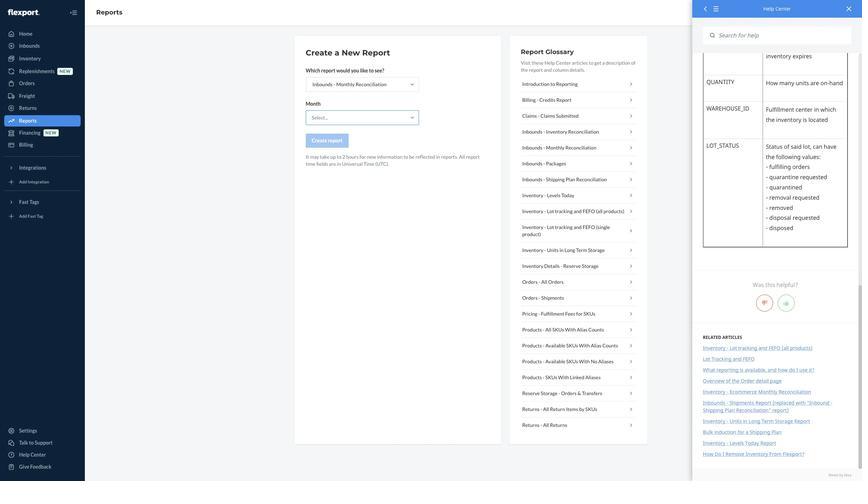 Task type: vqa. For each thing, say whether or not it's contained in the screenshot.
Of to the bottom
yes



Task type: locate. For each thing, give the bounding box(es) containing it.
orders for orders - shipments
[[523, 295, 538, 301]]

0 horizontal spatial the
[[521, 67, 528, 73]]

1 vertical spatial articles
[[723, 335, 743, 341]]

fefo down inventory - levels today button
[[583, 208, 596, 214]]

which report would you like to see?
[[306, 68, 385, 74]]

1 vertical spatial center
[[556, 60, 572, 66]]

orders up orders - shipments
[[523, 279, 538, 285]]

returns inside returns - all return items by skus button
[[523, 407, 540, 413]]

lot inside inventory - lot tracking and fefo (single product)
[[547, 224, 555, 230]]

(all up (single on the top right of the page
[[597, 208, 603, 214]]

units
[[547, 247, 559, 253], [730, 418, 742, 425]]

inventory details - reserve storage
[[523, 263, 599, 269]]

3 products from the top
[[523, 359, 542, 365]]

1 vertical spatial aliases
[[586, 375, 601, 381]]

create report
[[312, 138, 343, 144]]

1 horizontal spatial a
[[603, 60, 605, 66]]

skus up products - available skus with no aliases at the bottom right of the page
[[567, 343, 579, 349]]

- left "packages"
[[544, 161, 546, 167]]

inventory - units in long term storage button
[[521, 243, 637, 259]]

add inside add integration link
[[19, 180, 27, 185]]

shipping inside inbounds - shipments report (replaced with "inbound - shipping plan reconciliation" report)
[[704, 407, 724, 414]]

in inside inventory - units in long term storage "button"
[[560, 247, 564, 253]]

0 horizontal spatial help center
[[19, 452, 46, 458]]

was
[[754, 281, 765, 289]]

- inside inventory details - reserve storage button
[[561, 263, 563, 269]]

for inside it may take up to 2 hours for new information to be reflected in reports. all report time fields are in universal time (utc).
[[360, 154, 366, 160]]

today for inventory - levels today
[[562, 193, 575, 199]]

all left return
[[544, 407, 550, 413]]

inventory down inventory - levels today
[[523, 208, 544, 214]]

term up inventory details - reserve storage button
[[577, 247, 588, 253]]

new up billing link at the top left
[[46, 130, 57, 136]]

inbounds - monthly reconciliation inside button
[[523, 145, 597, 151]]

products - available skus with no aliases button
[[521, 354, 637, 370]]

- up orders - shipments
[[539, 279, 541, 285]]

0 horizontal spatial for
[[360, 154, 366, 160]]

reconciliation inside inbounds - shipping plan reconciliation button
[[577, 177, 608, 183]]

reserve down inventory - units in long term storage "button"
[[564, 263, 581, 269]]

billing down financing
[[19, 142, 33, 148]]

1 vertical spatial a
[[603, 60, 605, 66]]

2 vertical spatial shipping
[[750, 429, 771, 436]]

2
[[343, 154, 346, 160]]

1 horizontal spatial by
[[840, 473, 844, 478]]

1 vertical spatial the
[[733, 378, 740, 385]]

what
[[704, 367, 716, 374]]

0 vertical spatial new
[[60, 69, 71, 74]]

0 vertical spatial fast
[[19, 199, 29, 205]]

2 horizontal spatial plan
[[772, 429, 782, 436]]

monthly down detail
[[759, 389, 778, 396]]

1 horizontal spatial monthly
[[547, 145, 565, 151]]

shipping inside button
[[547, 177, 565, 183]]

1 horizontal spatial for
[[577, 311, 583, 317]]

with for products - available skus with no aliases
[[580, 359, 590, 365]]

center up search search box
[[776, 5, 792, 12]]

billing link
[[4, 139, 81, 151]]

1 horizontal spatial of
[[727, 378, 731, 385]]

i
[[797, 367, 799, 374], [723, 451, 725, 458]]

center up column
[[556, 60, 572, 66]]

reserve storage - orders & transfers
[[523, 391, 603, 397]]

inventory left "from" at the right bottom
[[746, 451, 769, 458]]

1 add from the top
[[19, 180, 27, 185]]

shipments for orders
[[542, 295, 565, 301]]

1 claims from the left
[[523, 113, 537, 119]]

0 vertical spatial monthly
[[337, 81, 355, 87]]

1 horizontal spatial reserve
[[564, 263, 581, 269]]

inventory - levels today report
[[704, 440, 777, 447]]

products) up (single on the top right of the page
[[604, 208, 625, 214]]

1 horizontal spatial inbounds - monthly reconciliation
[[523, 145, 597, 151]]

1 vertical spatial help center
[[19, 452, 46, 458]]

0 vertical spatial a
[[335, 48, 340, 58]]

1 vertical spatial help
[[545, 60, 555, 66]]

for right fees
[[577, 311, 583, 317]]

add down fast tags
[[19, 214, 27, 219]]

report left would
[[321, 68, 336, 74]]

billing inside button
[[523, 97, 536, 103]]

- down inbounds - packages
[[544, 177, 546, 183]]

- up products - skus with linked aliases
[[543, 359, 545, 365]]

- down orders - all orders
[[539, 295, 541, 301]]

remove
[[726, 451, 745, 458]]

report up see?
[[363, 48, 391, 58]]

2 horizontal spatial for
[[738, 429, 745, 436]]

0 horizontal spatial units
[[547, 247, 559, 253]]

0 vertical spatial levels
[[547, 193, 561, 199]]

products) up use
[[791, 345, 813, 352]]

1 vertical spatial monthly
[[547, 145, 565, 151]]

with left no
[[580, 359, 590, 365]]

1 horizontal spatial shipments
[[730, 400, 755, 407]]

today inside inventory - levels today button
[[562, 193, 575, 199]]

0 vertical spatial units
[[547, 247, 559, 253]]

and down inventory - levels today button
[[574, 208, 582, 214]]

i right the do
[[723, 451, 725, 458]]

fefo left (single on the top right of the page
[[583, 224, 596, 230]]

all for products - all skus with alias counts
[[546, 327, 552, 333]]

i right do
[[797, 367, 799, 374]]

and down inventory - lot tracking and fefo (all products) "button"
[[574, 224, 582, 230]]

inventory - lot tracking and fefo (all products) inside "button"
[[523, 208, 625, 214]]

report down these
[[529, 67, 543, 73]]

levels
[[547, 193, 561, 199], [730, 440, 745, 447]]

shipments inside button
[[542, 295, 565, 301]]

0 vertical spatial (all
[[597, 208, 603, 214]]

units up details
[[547, 247, 559, 253]]

0 vertical spatial help
[[764, 5, 775, 12]]

tracking inside inventory - lot tracking and fefo (single product)
[[555, 224, 573, 230]]

report down reporting
[[557, 97, 572, 103]]

- inside inbounds - inventory reconciliation button
[[544, 129, 546, 135]]

skus
[[584, 311, 596, 317], [553, 327, 565, 333], [567, 343, 579, 349], [567, 359, 579, 365], [546, 375, 558, 381], [586, 407, 598, 413]]

1 vertical spatial shipping
[[704, 407, 724, 414]]

units inside inventory - units in long term storage "button"
[[547, 247, 559, 253]]

to left get
[[589, 60, 594, 66]]

fields
[[317, 161, 328, 167]]

1 available from the top
[[546, 343, 566, 349]]

- down claims - claims submitted
[[544, 129, 546, 135]]

lot inside "button"
[[547, 208, 555, 214]]

help center up give feedback
[[19, 452, 46, 458]]

2 horizontal spatial new
[[367, 154, 376, 160]]

- right pricing
[[539, 311, 541, 317]]

1 vertical spatial tracking
[[555, 224, 573, 230]]

1 horizontal spatial help
[[545, 60, 555, 66]]

tracking up lot tracking and fefo
[[739, 345, 758, 352]]

overview
[[704, 378, 725, 385]]

returns for returns
[[19, 105, 37, 111]]

by right items
[[580, 407, 585, 413]]

- up induction
[[727, 418, 729, 425]]

inbounds
[[19, 43, 40, 49], [313, 81, 333, 87], [523, 129, 543, 135], [523, 145, 543, 151], [523, 161, 543, 167], [523, 177, 543, 183], [704, 400, 726, 407]]

2 products from the top
[[523, 343, 542, 349]]

1 vertical spatial fast
[[28, 214, 36, 219]]

1 vertical spatial reports link
[[4, 115, 81, 127]]

for up inventory - levels today report on the bottom right of page
[[738, 429, 745, 436]]

lot
[[547, 208, 555, 214], [547, 224, 555, 230], [730, 345, 738, 352], [704, 356, 711, 363]]

and left column
[[544, 67, 552, 73]]

-
[[334, 81, 336, 87], [537, 97, 539, 103], [538, 113, 540, 119], [544, 129, 546, 135], [544, 145, 546, 151], [544, 161, 546, 167], [544, 177, 546, 183], [545, 193, 547, 199], [545, 208, 547, 214], [545, 224, 547, 230], [545, 247, 547, 253], [561, 263, 563, 269], [539, 279, 541, 285], [539, 295, 541, 301], [539, 311, 541, 317], [543, 327, 545, 333], [543, 343, 545, 349], [727, 345, 729, 352], [543, 359, 545, 365], [543, 375, 545, 381], [727, 389, 729, 396], [559, 391, 561, 397], [727, 400, 729, 407], [831, 400, 833, 407], [541, 407, 543, 413], [727, 418, 729, 425], [541, 423, 543, 429], [727, 440, 729, 447]]

0 horizontal spatial plan
[[566, 177, 576, 183]]

help inside visit these help center articles to get a description of the report and column details.
[[545, 60, 555, 66]]

0 vertical spatial the
[[521, 67, 528, 73]]

all down the 'fulfillment'
[[546, 327, 552, 333]]

aliases
[[599, 359, 614, 365], [586, 375, 601, 381]]

2 vertical spatial new
[[367, 154, 376, 160]]

term inside "button"
[[577, 247, 588, 253]]

all for returns - all returns
[[544, 423, 550, 429]]

reflected
[[416, 154, 435, 160]]

monthly up "packages"
[[547, 145, 565, 151]]

0 vertical spatial by
[[580, 407, 585, 413]]

inventory up bulk
[[704, 418, 726, 425]]

create inside "button"
[[312, 138, 327, 144]]

may
[[310, 154, 319, 160]]

0 horizontal spatial help
[[19, 452, 30, 458]]

visit these help center articles to get a description of the report and column details.
[[521, 60, 636, 73]]

- down which report would you like to see?
[[334, 81, 336, 87]]

is
[[740, 367, 744, 374]]

1 vertical spatial shipments
[[730, 400, 755, 407]]

0 vertical spatial long
[[565, 247, 576, 253]]

4 products from the top
[[523, 375, 542, 381]]

center
[[776, 5, 792, 12], [556, 60, 572, 66], [31, 452, 46, 458]]

detail
[[756, 378, 769, 385]]

lot up what
[[704, 356, 711, 363]]

plan up "from" at the right bottom
[[772, 429, 782, 436]]

fast
[[19, 199, 29, 205], [28, 214, 36, 219]]

2 add from the top
[[19, 214, 27, 219]]

0 horizontal spatial today
[[562, 193, 575, 199]]

inventory up replenishments
[[19, 56, 41, 62]]

long inside "button"
[[565, 247, 576, 253]]

center inside visit these help center articles to get a description of the report and column details.
[[556, 60, 572, 66]]

2 horizontal spatial center
[[776, 5, 792, 12]]

1 horizontal spatial (all
[[782, 345, 790, 352]]

orders up freight
[[19, 80, 35, 86]]

glossary
[[546, 48, 574, 56]]

0 horizontal spatial alias
[[577, 327, 588, 333]]

reconciliation
[[356, 81, 387, 87], [569, 129, 600, 135], [566, 145, 597, 151], [577, 177, 608, 183], [779, 389, 812, 396]]

add inside the add fast tag 'link'
[[19, 214, 27, 219]]

plan
[[566, 177, 576, 183], [725, 407, 736, 414], [772, 429, 782, 436]]

integrations button
[[4, 162, 81, 174]]

- inside "returns - all returns" button
[[541, 423, 543, 429]]

0 horizontal spatial new
[[46, 130, 57, 136]]

1 vertical spatial billing
[[19, 142, 33, 148]]

to right talk on the bottom left
[[29, 440, 34, 446]]

orders
[[19, 80, 35, 86], [523, 279, 538, 285], [549, 279, 564, 285], [523, 295, 538, 301], [562, 391, 577, 397]]

to left reporting
[[551, 81, 556, 87]]

products for products - skus with linked aliases
[[523, 375, 542, 381]]

levels for inventory - levels today report
[[730, 440, 745, 447]]

alias for products - all skus with alias counts
[[577, 327, 588, 333]]

1 vertical spatial plan
[[725, 407, 736, 414]]

0 horizontal spatial products)
[[604, 208, 625, 214]]

help center
[[764, 5, 792, 12], [19, 452, 46, 458]]

today
[[562, 193, 575, 199], [746, 440, 760, 447]]

0 horizontal spatial inventory - lot tracking and fefo (all products)
[[523, 208, 625, 214]]

orders - shipments button
[[521, 291, 637, 306]]

1 vertical spatial available
[[546, 359, 566, 365]]

0 horizontal spatial a
[[335, 48, 340, 58]]

long up inventory details - reserve storage button
[[565, 247, 576, 253]]

pricing - fulfillment fees for skus button
[[521, 306, 637, 322]]

0 vertical spatial create
[[306, 48, 333, 58]]

(replaced
[[773, 400, 795, 407]]

- inside the 'inbounds - monthly reconciliation' button
[[544, 145, 546, 151]]

products)
[[604, 208, 625, 214], [791, 345, 813, 352]]

0 vertical spatial inbounds - monthly reconciliation
[[313, 81, 387, 87]]

0 horizontal spatial of
[[632, 60, 636, 66]]

1 products from the top
[[523, 327, 542, 333]]

0 vertical spatial for
[[360, 154, 366, 160]]

billing for billing - credits report
[[523, 97, 536, 103]]

home link
[[4, 28, 81, 40]]

orders up pricing
[[523, 295, 538, 301]]

credits
[[540, 97, 556, 103]]

a left new
[[335, 48, 340, 58]]

articles
[[572, 60, 588, 66], [723, 335, 743, 341]]

1 horizontal spatial reports
[[96, 9, 123, 16]]

inventory - lot tracking and fefo (single product)
[[523, 224, 611, 237]]

all inside button
[[544, 407, 550, 413]]

with down fees
[[566, 327, 576, 333]]

counts
[[589, 327, 605, 333], [603, 343, 619, 349]]

a up inventory - levels today report on the bottom right of page
[[746, 429, 749, 436]]

0 vertical spatial inventory - lot tracking and fefo (all products)
[[523, 208, 625, 214]]

- inside products - all skus with alias counts button
[[543, 327, 545, 333]]

related articles
[[704, 335, 743, 341]]

units up bulk induction for a shipping plan
[[730, 418, 742, 425]]

the inside visit these help center articles to get a description of the report and column details.
[[521, 67, 528, 73]]

fefo
[[583, 208, 596, 214], [583, 224, 596, 230], [769, 345, 781, 352], [744, 356, 755, 363]]

and inside "button"
[[574, 208, 582, 214]]

do
[[715, 451, 722, 458]]

storage inside "button"
[[589, 247, 605, 253]]

products) inside "button"
[[604, 208, 625, 214]]

returns - all return items by skus
[[523, 407, 598, 413]]

"inbound
[[808, 400, 830, 407]]

financing
[[19, 130, 41, 136]]

lot down inventory - levels today
[[547, 208, 555, 214]]

- down billing - credits report
[[538, 113, 540, 119]]

term
[[577, 247, 588, 253], [762, 418, 774, 425]]

term down inbounds - shipments report (replaced with "inbound - shipping plan reconciliation" report)
[[762, 418, 774, 425]]

0 vertical spatial alias
[[577, 327, 588, 333]]

inbounds down "overview"
[[704, 400, 726, 407]]

1 horizontal spatial units
[[730, 418, 742, 425]]

tag
[[37, 214, 43, 219]]

0 vertical spatial shipments
[[542, 295, 565, 301]]

2 claims from the left
[[541, 113, 556, 119]]

aliases right no
[[599, 359, 614, 365]]

1 vertical spatial add
[[19, 214, 27, 219]]

all inside it may take up to 2 hours for new information to be reflected in reports. all report time fields are in universal time (utc).
[[459, 154, 465, 160]]

2 available from the top
[[546, 359, 566, 365]]

1 horizontal spatial alias
[[591, 343, 602, 349]]

1 horizontal spatial shipping
[[704, 407, 724, 414]]

information
[[377, 154, 403, 160]]

report inside visit these help center articles to get a description of the report and column details.
[[529, 67, 543, 73]]

by left dixa
[[840, 473, 844, 478]]

1 vertical spatial alias
[[591, 343, 602, 349]]

products for products - available skus with alias counts
[[523, 343, 542, 349]]

in
[[436, 154, 440, 160], [337, 161, 341, 167], [560, 247, 564, 253], [744, 418, 748, 425]]

add for add integration
[[19, 180, 27, 185]]

0 horizontal spatial (all
[[597, 208, 603, 214]]

inbounds down which
[[313, 81, 333, 87]]

the left order
[[733, 378, 740, 385]]

1 vertical spatial create
[[312, 138, 327, 144]]

today up the how do i remove inventory from flexport?
[[746, 440, 760, 447]]

0 horizontal spatial i
[[723, 451, 725, 458]]

new up orders link
[[60, 69, 71, 74]]

claims
[[523, 113, 537, 119], [541, 113, 556, 119]]

0 vertical spatial today
[[562, 193, 575, 199]]

0 horizontal spatial shipping
[[547, 177, 565, 183]]

2 vertical spatial for
[[738, 429, 745, 436]]

0 vertical spatial reports
[[96, 9, 123, 16]]

give feedback
[[19, 464, 51, 470]]

0 horizontal spatial long
[[565, 247, 576, 253]]

report right reports.
[[466, 154, 480, 160]]

- inside inventory - units in long term storage "button"
[[545, 247, 547, 253]]

new for replenishments
[[60, 69, 71, 74]]

inventory - levels today
[[523, 193, 575, 199]]

help down the report glossary
[[545, 60, 555, 66]]

freight
[[19, 93, 35, 99]]

with left linked
[[559, 375, 570, 381]]

how
[[779, 367, 789, 374]]

talk to support
[[19, 440, 53, 446]]

- inside returns - all return items by skus button
[[541, 407, 543, 413]]

long
[[565, 247, 576, 253], [749, 418, 761, 425]]

of down reporting
[[727, 378, 731, 385]]

reserve
[[564, 263, 581, 269], [523, 391, 540, 397]]

create up the may
[[312, 138, 327, 144]]

like
[[360, 68, 368, 74]]

all down "returns - all return items by skus" at the bottom
[[544, 423, 550, 429]]

- left credits
[[537, 97, 539, 103]]

in up "inventory details - reserve storage"
[[560, 247, 564, 253]]

inbounds - monthly reconciliation down which report would you like to see?
[[313, 81, 387, 87]]

1 vertical spatial new
[[46, 130, 57, 136]]

claims down billing - credits report
[[523, 113, 537, 119]]

tracking inside "button"
[[555, 208, 573, 214]]

report inside it may take up to 2 hours for new information to be reflected in reports. all report time fields are in universal time (utc).
[[466, 154, 480, 160]]

1 horizontal spatial claims
[[541, 113, 556, 119]]

1 vertical spatial long
[[749, 418, 761, 425]]

1 horizontal spatial levels
[[730, 440, 745, 447]]

returns inside returns link
[[19, 105, 37, 111]]

Search search field
[[716, 27, 852, 44]]

0 vertical spatial plan
[[566, 177, 576, 183]]

settings
[[19, 428, 37, 434]]

0 horizontal spatial articles
[[572, 60, 588, 66]]

all up orders - shipments
[[542, 279, 548, 285]]

tracking
[[712, 356, 732, 363]]

lot up 'inventory - units in long term storage'
[[547, 224, 555, 230]]

inbounds - packages button
[[521, 156, 637, 172]]

inbounds - inventory reconciliation
[[523, 129, 600, 135]]

today down inbounds - shipping plan reconciliation
[[562, 193, 575, 199]]

product)
[[523, 231, 541, 237]]

2 vertical spatial a
[[746, 429, 749, 436]]

feedback
[[30, 464, 51, 470]]

help up give
[[19, 452, 30, 458]]

helpful?
[[777, 281, 799, 289]]

this
[[766, 281, 776, 289]]

for inside button
[[577, 311, 583, 317]]

alias down pricing - fulfillment fees for skus button
[[577, 327, 588, 333]]

hours
[[346, 154, 359, 160]]

levels inside button
[[547, 193, 561, 199]]

storage down (single on the top right of the page
[[589, 247, 605, 253]]

0 vertical spatial tracking
[[555, 208, 573, 214]]

monthly
[[337, 81, 355, 87], [547, 145, 565, 151], [759, 389, 778, 396]]

long for inventory - units in long term storage
[[565, 247, 576, 253]]

shipments inside inbounds - shipments report (replaced with "inbound - shipping plan reconciliation" report)
[[730, 400, 755, 407]]

help center link
[[4, 450, 81, 461]]

products
[[523, 327, 542, 333], [523, 343, 542, 349], [523, 359, 542, 365], [523, 375, 542, 381]]

counts for products - available skus with alias counts
[[603, 343, 619, 349]]

term for inventory - units in long term storage report
[[762, 418, 774, 425]]

2 horizontal spatial help
[[764, 5, 775, 12]]

1 horizontal spatial long
[[749, 418, 761, 425]]

shipping up bulk
[[704, 407, 724, 414]]

select...
[[312, 115, 328, 121]]

details.
[[570, 67, 586, 73]]

0 vertical spatial available
[[546, 343, 566, 349]]

- up details
[[545, 247, 547, 253]]

transfers
[[583, 391, 603, 397]]

1 vertical spatial reserve
[[523, 391, 540, 397]]



Task type: describe. For each thing, give the bounding box(es) containing it.
elevio by dixa link
[[704, 473, 852, 478]]

elevio
[[829, 473, 839, 478]]

inventory down related
[[704, 345, 726, 352]]

to left "2"
[[337, 154, 342, 160]]

report inside button
[[557, 97, 572, 103]]

with
[[796, 400, 806, 407]]

orders for orders - all orders
[[523, 279, 538, 285]]

- inside inventory - levels today button
[[545, 193, 547, 199]]

introduction to reporting button
[[521, 76, 637, 92]]

returns link
[[4, 103, 81, 114]]

in right are
[[337, 161, 341, 167]]

plan inside button
[[566, 177, 576, 183]]

return
[[550, 407, 566, 413]]

reconciliation inside the 'inbounds - monthly reconciliation' button
[[566, 145, 597, 151]]

reporting
[[717, 367, 739, 374]]

add fast tag link
[[4, 211, 81, 222]]

products for products - available skus with no aliases
[[523, 359, 542, 365]]

do
[[790, 367, 796, 374]]

introduction to reporting
[[523, 81, 578, 87]]

add integration link
[[4, 177, 81, 188]]

it may take up to 2 hours for new information to be reflected in reports. all report time fields are in universal time (utc).
[[306, 154, 480, 167]]

report up "from" at the right bottom
[[761, 440, 777, 447]]

these
[[532, 60, 544, 66]]

with for products - available skus with alias counts
[[580, 343, 590, 349]]

time
[[364, 161, 375, 167]]

- down overview of the order detail page
[[727, 400, 729, 407]]

talk
[[19, 440, 28, 446]]

levels for inventory - levels today
[[547, 193, 561, 199]]

pricing - fulfillment fees for skus
[[523, 311, 596, 317]]

inventory inside inventory - lot tracking and fefo (single product)
[[523, 224, 544, 230]]

reconciliation up the with
[[779, 389, 812, 396]]

pricing
[[523, 311, 538, 317]]

all for returns - all return items by skus
[[544, 407, 550, 413]]

storage down the report)
[[776, 418, 794, 425]]

to left be
[[404, 154, 409, 160]]

- inside inbounds - packages button
[[544, 161, 546, 167]]

- inside claims - claims submitted button
[[538, 113, 540, 119]]

by inside button
[[580, 407, 585, 413]]

of inside visit these help center articles to get a description of the report and column details.
[[632, 60, 636, 66]]

1 vertical spatial inventory - lot tracking and fefo (all products)
[[704, 345, 813, 352]]

- down induction
[[727, 440, 729, 447]]

you
[[351, 68, 360, 74]]

- inside the products - skus with linked aliases button
[[543, 375, 545, 381]]

inbounds - shipments report (replaced with "inbound - shipping plan reconciliation" report)
[[704, 400, 833, 414]]

- inside pricing - fulfillment fees for skus button
[[539, 311, 541, 317]]

fefo up the how
[[769, 345, 781, 352]]

be
[[409, 154, 415, 160]]

up
[[331, 154, 336, 160]]

2 vertical spatial tracking
[[739, 345, 758, 352]]

skus up reserve storage - orders & transfers
[[546, 375, 558, 381]]

would
[[337, 68, 350, 74]]

articles inside visit these help center articles to get a description of the report and column details.
[[572, 60, 588, 66]]

0 vertical spatial help center
[[764, 5, 792, 12]]

returns for returns - all return items by skus
[[523, 407, 540, 413]]

linked
[[571, 375, 585, 381]]

alias for products - available skus with alias counts
[[591, 343, 602, 349]]

and inside visit these help center articles to get a description of the report and column details.
[[544, 67, 552, 73]]

lot tracking and fefo
[[704, 356, 755, 363]]

to inside visit these help center articles to get a description of the report and column details.
[[589, 60, 594, 66]]

billing - credits report
[[523, 97, 572, 103]]

flexport?
[[784, 451, 805, 458]]

billing for billing
[[19, 142, 33, 148]]

reconciliation down 'like'
[[356, 81, 387, 87]]

packages
[[547, 161, 567, 167]]

products - all skus with alias counts button
[[521, 322, 637, 338]]

skus inside button
[[586, 407, 598, 413]]

replenishments
[[19, 68, 55, 74]]

0 vertical spatial reserve
[[564, 263, 581, 269]]

0 vertical spatial center
[[776, 5, 792, 12]]

inventory up orders - all orders
[[523, 263, 544, 269]]

1 horizontal spatial the
[[733, 378, 740, 385]]

how do i remove inventory from flexport?
[[704, 451, 805, 458]]

tracking for inventory - lot tracking and fefo (all products) "button"
[[555, 208, 573, 214]]

universal
[[342, 161, 363, 167]]

0 horizontal spatial reports link
[[4, 115, 81, 127]]

talk to support button
[[4, 438, 81, 449]]

1 vertical spatial (all
[[782, 345, 790, 352]]

inbounds inside inbounds - shipments report (replaced with "inbound - shipping plan reconciliation" report)
[[704, 400, 726, 407]]

support
[[35, 440, 53, 446]]

0 horizontal spatial reports
[[19, 118, 37, 124]]

tags
[[30, 199, 39, 205]]

in left reports.
[[436, 154, 440, 160]]

inbounds down home
[[19, 43, 40, 49]]

available for products - available skus with alias counts
[[546, 343, 566, 349]]

report inside "button"
[[328, 138, 343, 144]]

orders left &
[[562, 391, 577, 397]]

and up is on the right bottom
[[733, 356, 742, 363]]

bulk induction for a shipping plan
[[704, 429, 782, 436]]

- inside inventory - lot tracking and fefo (single product)
[[545, 224, 547, 230]]

integration
[[28, 180, 49, 185]]

available for products - available skus with no aliases
[[546, 359, 566, 365]]

monthly inside button
[[547, 145, 565, 151]]

0 vertical spatial aliases
[[599, 359, 614, 365]]

fefo up available,
[[744, 356, 755, 363]]

inventory - lot tracking and fefo (all products) button
[[521, 204, 637, 220]]

inbounds - shipping plan reconciliation button
[[521, 172, 637, 188]]

long for inventory - units in long term storage report
[[749, 418, 761, 425]]

2 vertical spatial center
[[31, 452, 46, 458]]

fees
[[566, 311, 576, 317]]

available,
[[745, 367, 767, 374]]

with for products - all skus with alias counts
[[566, 327, 576, 333]]

skus down pricing - fulfillment fees for skus
[[553, 327, 565, 333]]

0 vertical spatial i
[[797, 367, 799, 374]]

- inside reserve storage - orders & transfers button
[[559, 391, 561, 397]]

submitted
[[557, 113, 579, 119]]

add for add fast tag
[[19, 214, 27, 219]]

inbounds - inventory reconciliation button
[[521, 124, 637, 140]]

(all inside "button"
[[597, 208, 603, 214]]

and left the how
[[768, 367, 777, 374]]

inbounds link
[[4, 40, 81, 52]]

and up what reporting is available, and how do i use it?
[[759, 345, 768, 352]]

storage down inventory - units in long term storage "button"
[[582, 263, 599, 269]]

orders for orders
[[19, 80, 35, 86]]

are
[[329, 161, 336, 167]]

take
[[320, 154, 330, 160]]

which
[[306, 68, 320, 74]]

- inside inventory - lot tracking and fefo (all products) "button"
[[545, 208, 547, 214]]

fefo inside inventory - lot tracking and fefo (single product)
[[583, 224, 596, 230]]

- up lot tracking and fefo
[[727, 345, 729, 352]]

fulfillment
[[541, 311, 565, 317]]

all for orders - all orders
[[542, 279, 548, 285]]

report up these
[[521, 48, 544, 56]]

1 vertical spatial by
[[840, 473, 844, 478]]

(single
[[597, 224, 611, 230]]

reconciliation"
[[737, 407, 772, 414]]

fast tags
[[19, 199, 39, 205]]

1 horizontal spatial articles
[[723, 335, 743, 341]]

- inside products - available skus with no aliases button
[[543, 359, 545, 365]]

get
[[595, 60, 602, 66]]

inbounds down inbounds - packages
[[523, 177, 543, 183]]

claims - claims submitted
[[523, 113, 579, 119]]

units for inventory - units in long term storage
[[547, 247, 559, 253]]

fefo inside "button"
[[583, 208, 596, 214]]

inbounds down claims - claims submitted
[[523, 129, 543, 135]]

- inside orders - shipments button
[[539, 295, 541, 301]]

2 horizontal spatial a
[[746, 429, 749, 436]]

close navigation image
[[69, 8, 78, 17]]

skus down orders - shipments button
[[584, 311, 596, 317]]

inventory down inbounds - packages
[[523, 193, 544, 199]]

settings link
[[4, 426, 81, 437]]

inbounds up inbounds - packages
[[523, 145, 543, 151]]

new
[[342, 48, 360, 58]]

inbounds - monthly reconciliation button
[[521, 140, 637, 156]]

in up bulk induction for a shipping plan
[[744, 418, 748, 425]]

new inside it may take up to 2 hours for new information to be reflected in reports. all report time fields are in universal time (utc).
[[367, 154, 376, 160]]

fast inside 'link'
[[28, 214, 36, 219]]

add integration
[[19, 180, 49, 185]]

orders - shipments
[[523, 295, 565, 301]]

- inside 'billing - credits report' button
[[537, 97, 539, 103]]

inventory down "overview"
[[704, 389, 726, 396]]

skus down products - available skus with alias counts
[[567, 359, 579, 365]]

items
[[567, 407, 579, 413]]

- left ecommerce
[[727, 389, 729, 396]]

1 horizontal spatial products)
[[791, 345, 813, 352]]

inventory - lot tracking and fefo (single product) button
[[521, 220, 637, 243]]

it?
[[810, 367, 815, 374]]

create for create a new report
[[306, 48, 333, 58]]

0 horizontal spatial monthly
[[337, 81, 355, 87]]

2 vertical spatial plan
[[772, 429, 782, 436]]

units for inventory - units in long term storage report
[[730, 418, 742, 425]]

report down the with
[[795, 418, 811, 425]]

orders - all orders
[[523, 279, 564, 285]]

0 horizontal spatial inbounds - monthly reconciliation
[[313, 81, 387, 87]]

inventory up the do
[[704, 440, 726, 447]]

- right "inbound
[[831, 400, 833, 407]]

flexport logo image
[[8, 9, 40, 16]]

- inside the products - available skus with alias counts button
[[543, 343, 545, 349]]

today for inventory - levels today report
[[746, 440, 760, 447]]

introduction
[[523, 81, 550, 87]]

2 vertical spatial monthly
[[759, 389, 778, 396]]

products - skus with linked aliases button
[[521, 370, 637, 386]]

fast inside dropdown button
[[19, 199, 29, 205]]

tracking for inventory - lot tracking and fefo (single product) button
[[555, 224, 573, 230]]

page
[[771, 378, 782, 385]]

report inside inbounds - shipments report (replaced with "inbound - shipping plan reconciliation" report)
[[756, 400, 772, 407]]

visit
[[521, 60, 531, 66]]

how
[[704, 451, 714, 458]]

returns for returns - all returns
[[523, 423, 540, 429]]

0 vertical spatial reports link
[[96, 9, 123, 16]]

term for inventory - units in long term storage
[[577, 247, 588, 253]]

storage up return
[[541, 391, 558, 397]]

orders down details
[[549, 279, 564, 285]]

a inside visit these help center articles to get a description of the report and column details.
[[603, 60, 605, 66]]

orders link
[[4, 78, 81, 89]]

1 vertical spatial of
[[727, 378, 731, 385]]

integrations
[[19, 165, 46, 171]]

new for financing
[[46, 130, 57, 136]]

- inside inbounds - shipping plan reconciliation button
[[544, 177, 546, 183]]

1 vertical spatial i
[[723, 451, 725, 458]]

from
[[770, 451, 782, 458]]

inbounds left "packages"
[[523, 161, 543, 167]]

inventory down claims - claims submitted
[[547, 129, 568, 135]]

lot up lot tracking and fefo
[[730, 345, 738, 352]]

dixa
[[845, 473, 852, 478]]

bulk
[[704, 429, 714, 436]]

reconciliation inside inbounds - inventory reconciliation button
[[569, 129, 600, 135]]

returns - all return items by skus button
[[521, 402, 637, 418]]

create for create report
[[312, 138, 327, 144]]

and inside inventory - lot tracking and fefo (single product)
[[574, 224, 582, 230]]

returns - all returns button
[[521, 418, 637, 434]]

shipments for inbounds
[[730, 400, 755, 407]]

products for products - all skus with alias counts
[[523, 327, 542, 333]]

report glossary
[[521, 48, 574, 56]]

counts for products - all skus with alias counts
[[589, 327, 605, 333]]

see?
[[375, 68, 385, 74]]

to right 'like'
[[369, 68, 374, 74]]

fast tags button
[[4, 197, 81, 208]]

order
[[741, 378, 755, 385]]

plan inside inbounds - shipments report (replaced with "inbound - shipping plan reconciliation" report)
[[725, 407, 736, 414]]

add fast tag
[[19, 214, 43, 219]]

freight link
[[4, 91, 81, 102]]

inventory down product)
[[523, 247, 544, 253]]

products - all skus with alias counts
[[523, 327, 605, 333]]

- inside orders - all orders button
[[539, 279, 541, 285]]



